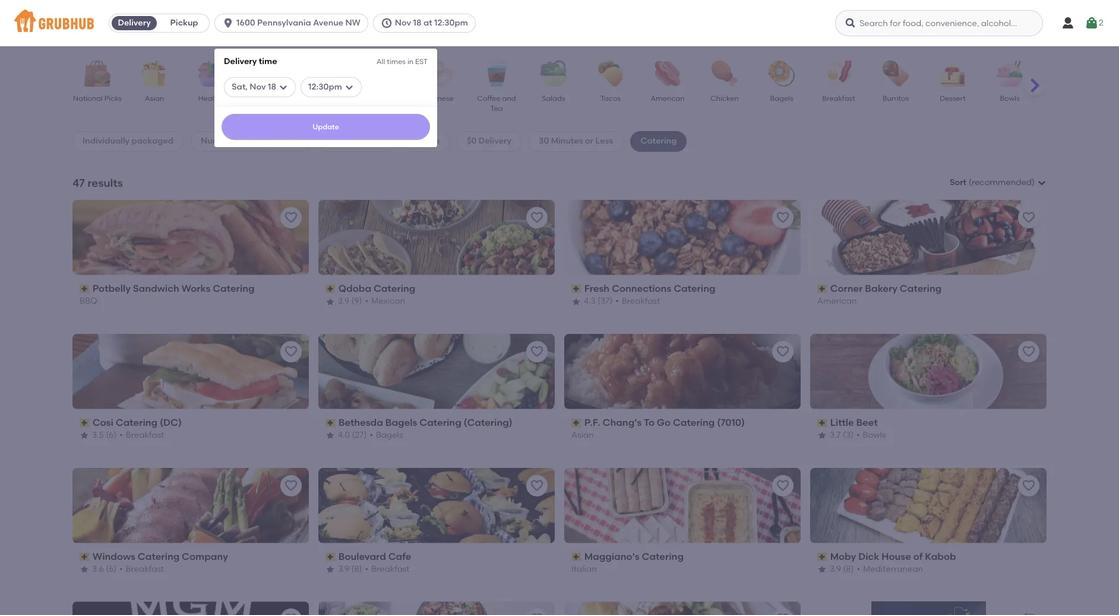 Task type: locate. For each thing, give the bounding box(es) containing it.
save this restaurant image for corner bakery catering
[[1022, 211, 1036, 225]]

(6) for cosi
[[106, 431, 117, 441]]

sat, nov 18
[[232, 82, 276, 92]]

offers
[[415, 136, 440, 146]]

potbelly sandwich works catering link
[[80, 283, 302, 296]]

asian down p.f.
[[571, 431, 594, 441]]

3.7 (3)
[[830, 431, 854, 441]]

maggiano's catering link
[[571, 551, 794, 564]]

and left up
[[357, 136, 374, 146]]

subscription pass image for moby dick house of kabob
[[817, 554, 828, 562]]

save this restaurant button
[[280, 207, 302, 229], [526, 207, 548, 229], [772, 207, 794, 229], [1018, 207, 1039, 229], [280, 341, 302, 363], [526, 341, 548, 363], [772, 341, 794, 363], [1018, 341, 1039, 363], [280, 476, 302, 497], [526, 476, 548, 497], [772, 476, 794, 497], [1018, 476, 1039, 497], [280, 610, 302, 616], [526, 610, 548, 616], [772, 610, 794, 616], [1018, 610, 1039, 616]]

1 horizontal spatial (8)
[[843, 565, 854, 575]]

12:30pm inside button
[[434, 18, 468, 28]]

save this restaurant button for little beet
[[1018, 341, 1039, 363]]

star icon image
[[326, 297, 335, 307], [571, 297, 581, 307], [80, 431, 89, 441], [326, 431, 335, 441], [817, 431, 827, 441], [80, 566, 89, 575], [326, 566, 335, 575], [817, 566, 827, 575]]

catering right cosi
[[116, 417, 157, 429]]

0 vertical spatial nov
[[395, 18, 411, 28]]

bagels down "bagels" image
[[770, 94, 793, 103]]

subscription pass image left cosi
[[80, 419, 90, 428]]

subscription pass image inside maggiano's catering link
[[571, 554, 582, 562]]

0 horizontal spatial of
[[236, 136, 244, 146]]

(6) right 3.5
[[106, 431, 117, 441]]

subscription pass image left corner
[[817, 285, 828, 293]]

chinese image
[[419, 61, 460, 87]]

nov right sat,
[[250, 82, 266, 92]]

breakfast for (dc)
[[126, 431, 164, 441]]

18 left "at"
[[413, 18, 421, 28]]

svg image inside nov 18 at 12:30pm button
[[381, 17, 393, 29]]

• down 'boulevard'
[[365, 565, 368, 575]]

• right (37)
[[615, 297, 619, 307]]

delivery up sat,
[[224, 56, 257, 67]]

bowls down beet
[[863, 431, 886, 441]]

p.f.
[[584, 417, 600, 429]]

subscription pass image up italian
[[571, 554, 582, 562]]

american down corner
[[817, 297, 857, 307]]

times
[[387, 58, 406, 66]]

2 horizontal spatial svg image
[[381, 17, 393, 29]]

1 horizontal spatial nov
[[395, 18, 411, 28]]

breakfast down connections
[[622, 297, 660, 307]]

boulevard cafe
[[338, 552, 411, 563]]

1 horizontal spatial of
[[913, 552, 923, 563]]

save this restaurant image for potbelly sandwich works catering
[[284, 211, 298, 225]]

1600 pennsylvania avenue nw button
[[214, 14, 373, 33]]

subscription pass image inside fresh connections catering link
[[571, 285, 582, 293]]

1 vertical spatial delivery
[[224, 56, 257, 67]]

star icon image for moby
[[817, 566, 827, 575]]

save this restaurant button for cosi catering (dc)
[[280, 341, 302, 363]]

1 horizontal spatial svg image
[[344, 82, 354, 92]]

• breakfast down cosi catering (dc)
[[120, 431, 164, 441]]

• down "windows"
[[119, 565, 123, 575]]

bagels for bethesda bagels catering (catering)
[[385, 417, 417, 429]]

1 vertical spatial bowls
[[863, 431, 886, 441]]

save this restaurant image for windows catering company
[[284, 479, 298, 493]]

nov left "at"
[[395, 18, 411, 28]]

subscription pass image left little
[[817, 419, 828, 428]]

1 horizontal spatial delivery
[[224, 56, 257, 67]]

0 vertical spatial 18
[[413, 18, 421, 28]]

bagels right (27)
[[376, 431, 403, 441]]

• breakfast for windows
[[119, 565, 164, 575]]

subscription pass image left p.f.
[[571, 419, 582, 428]]

to
[[644, 417, 655, 429]]

subscription pass image for cosi catering (dc)
[[80, 419, 90, 428]]

• right (3)
[[857, 431, 860, 441]]

subscription pass image left "moby"
[[817, 554, 828, 562]]

4
[[327, 136, 332, 146]]

subscription pass image for corner bakery catering
[[817, 285, 828, 293]]

(7010)
[[717, 417, 745, 429]]

bagels up • bagels
[[385, 417, 417, 429]]

1 horizontal spatial 12:30pm
[[434, 18, 468, 28]]

1 vertical spatial american
[[817, 297, 857, 307]]

0 horizontal spatial bowls
[[863, 431, 886, 441]]

$0 delivery
[[467, 136, 511, 146]]

(8) down "moby"
[[843, 565, 854, 575]]

3.9 left (9)
[[338, 297, 349, 307]]

delivery time
[[224, 56, 277, 67]]

breakfast down cosi catering (dc)
[[126, 431, 164, 441]]

number of attendees
[[201, 136, 288, 146]]

save this restaurant button for maggiano's catering
[[772, 476, 794, 497]]

subscription pass image for potbelly sandwich works catering
[[80, 285, 90, 293]]

asian
[[145, 94, 164, 103], [571, 431, 594, 441]]

1 horizontal spatial mexican
[[371, 297, 405, 307]]

subscription pass image for maggiano's catering
[[571, 554, 582, 562]]

18
[[413, 18, 421, 28], [268, 82, 276, 92]]

• breakfast for fresh
[[615, 297, 660, 307]]

(8) down 'boulevard'
[[351, 565, 362, 575]]

hamburgers image
[[305, 61, 346, 87]]

sandwich
[[133, 283, 179, 294]]

• breakfast down windows catering company
[[119, 565, 164, 575]]

• for moby
[[857, 565, 860, 575]]

(6) down "windows"
[[106, 565, 116, 575]]

subscription pass image for little beet
[[817, 419, 828, 428]]

1 horizontal spatial 3.9 (8)
[[830, 565, 854, 575]]

mexican image
[[248, 61, 289, 87]]

catering left (catering)
[[420, 417, 461, 429]]

bowls
[[1000, 94, 1020, 103], [863, 431, 886, 441]]

subscription pass image inside p.f. chang's to go catering (7010) link
[[571, 419, 582, 428]]

save this restaurant image for bethesda bagels catering (catering)
[[530, 345, 544, 359]]

delivery
[[118, 18, 151, 28], [224, 56, 257, 67], [479, 136, 511, 146]]

• breakfast for boulevard
[[365, 565, 410, 575]]

• down dick
[[857, 565, 860, 575]]

3.9 (8) down "moby"
[[830, 565, 854, 575]]

bagels inside bethesda bagels catering (catering) link
[[385, 417, 417, 429]]

subscription pass image inside 'cosi catering (dc)' "link"
[[80, 419, 90, 428]]

nov 18 at 12:30pm button
[[373, 14, 480, 33]]

catering right works
[[213, 283, 255, 294]]

18 down "time"
[[268, 82, 276, 92]]

12:30pm up the hamburgers
[[308, 82, 342, 92]]

subscription pass image for qdoba catering
[[326, 285, 336, 293]]

svg image inside the 1600 pennsylvania avenue nw button
[[222, 17, 234, 29]]

fresh connections catering
[[584, 283, 715, 294]]

1 vertical spatial (6)
[[106, 565, 116, 575]]

subscription pass image left "windows"
[[80, 554, 90, 562]]

$0
[[467, 136, 477, 146]]

(catering)
[[464, 417, 512, 429]]

0 horizontal spatial 12:30pm
[[308, 82, 342, 92]]

2 vertical spatial delivery
[[479, 136, 511, 146]]

mexican down qdoba catering
[[371, 297, 405, 307]]

1 horizontal spatial american
[[817, 297, 857, 307]]

nov
[[395, 18, 411, 28], [250, 82, 266, 92]]

1 vertical spatial of
[[913, 552, 923, 563]]

delivery left 'pickup'
[[118, 18, 151, 28]]

12:30pm right "at"
[[434, 18, 468, 28]]

bowls down the bowls "image"
[[1000, 94, 1020, 103]]

3.9 (9)
[[338, 297, 362, 307]]

subscription pass image inside bethesda bagels catering (catering) link
[[326, 419, 336, 428]]

windows
[[92, 552, 135, 563]]

subscription pass image
[[571, 285, 582, 293], [817, 285, 828, 293], [80, 419, 90, 428], [326, 419, 336, 428], [80, 554, 90, 562], [571, 554, 582, 562]]

american down "american" image
[[651, 94, 685, 103]]

0 horizontal spatial svg image
[[279, 82, 288, 92]]

and inside the coffee and tea
[[502, 94, 516, 103]]

tea
[[490, 105, 503, 113]]

3.5 (6)
[[92, 431, 117, 441]]

of right house
[[913, 552, 923, 563]]

subscription pass image inside potbelly sandwich works catering link
[[80, 285, 90, 293]]

0 horizontal spatial 18
[[268, 82, 276, 92]]

• breakfast down connections
[[615, 297, 660, 307]]

house
[[882, 552, 911, 563]]

all times in est
[[377, 58, 428, 66]]

0 vertical spatial and
[[502, 94, 516, 103]]

1 (6) from the top
[[106, 431, 117, 441]]

bagels for • bagels
[[376, 431, 403, 441]]

star icon image for bethesda
[[326, 431, 335, 441]]

2 (6) from the top
[[106, 565, 116, 575]]

delivery inside button
[[118, 18, 151, 28]]

0 horizontal spatial 3.9 (8)
[[338, 565, 362, 575]]

delivery right $0
[[479, 136, 511, 146]]

subscription pass image up bbq
[[80, 285, 90, 293]]

• right (27)
[[370, 431, 373, 441]]

2 (8) from the left
[[843, 565, 854, 575]]

save this restaurant button for p.f. chang's to go catering (7010)
[[772, 341, 794, 363]]

svg image
[[1085, 16, 1099, 30], [222, 17, 234, 29], [845, 17, 857, 29], [290, 137, 300, 146]]

2 3.9 (8) from the left
[[830, 565, 854, 575]]

1 vertical spatial bagels
[[385, 417, 417, 429]]

burritos image
[[875, 61, 917, 87]]

dessert
[[940, 94, 966, 103]]

packaged
[[132, 136, 173, 146]]

save this restaurant image for moby dick house of kabob
[[1022, 479, 1036, 493]]

4.3 (37)
[[584, 297, 613, 307]]

0 vertical spatial mexican
[[254, 94, 283, 103]]

p.f. chang's to go catering (7010)
[[584, 417, 745, 429]]

• right 3.5 (6)
[[120, 431, 123, 441]]

bowls image
[[989, 61, 1031, 87]]

subscription pass image left qdoba
[[326, 285, 336, 293]]

1 horizontal spatial and
[[502, 94, 516, 103]]

chang's
[[603, 417, 642, 429]]

breakfast down windows catering company
[[126, 565, 164, 575]]

individually
[[83, 136, 130, 146]]

0 vertical spatial 12:30pm
[[434, 18, 468, 28]]

0 horizontal spatial delivery
[[118, 18, 151, 28]]

0 vertical spatial delivery
[[118, 18, 151, 28]]

subscription pass image
[[80, 285, 90, 293], [326, 285, 336, 293], [571, 419, 582, 428], [817, 419, 828, 428], [326, 554, 336, 562], [817, 554, 828, 562]]

breakfast for catering
[[622, 297, 660, 307]]

1 vertical spatial asian
[[571, 431, 594, 441]]

catering right connections
[[674, 283, 715, 294]]

star icon image for fresh
[[571, 297, 581, 307]]

subscription pass image left bethesda
[[326, 419, 336, 428]]

subscription pass image for fresh connections catering
[[571, 285, 582, 293]]

all
[[377, 58, 385, 66]]

bethesda bagels catering (catering) link
[[326, 417, 548, 430]]

0 vertical spatial of
[[236, 136, 244, 146]]

0 vertical spatial (6)
[[106, 431, 117, 441]]

hamburgers
[[304, 94, 347, 103]]

2 vertical spatial bagels
[[376, 431, 403, 441]]

3.9 (8) down 'boulevard'
[[338, 565, 362, 575]]

potbelly
[[92, 283, 131, 294]]

of right number
[[236, 136, 244, 146]]

1 vertical spatial 18
[[268, 82, 276, 92]]

1 3.9 (8) from the left
[[338, 565, 362, 575]]

save this restaurant image
[[1022, 211, 1036, 225], [1022, 345, 1036, 359], [530, 479, 544, 493], [776, 479, 790, 493], [1022, 479, 1036, 493], [284, 613, 298, 616], [776, 613, 790, 616]]

1 (8) from the left
[[351, 565, 362, 575]]

3.7
[[830, 431, 841, 441]]

3.9 down "moby"
[[830, 565, 841, 575]]

subscription pass image left 'boulevard'
[[326, 554, 336, 562]]

and
[[502, 94, 516, 103], [357, 136, 374, 146]]

bethesda bagels catering (catering)
[[338, 417, 512, 429]]

save this restaurant image for boulevard cafe
[[530, 479, 544, 493]]

up
[[376, 136, 387, 146]]

svg image right nw
[[381, 17, 393, 29]]

47
[[72, 176, 85, 190]]

0 vertical spatial american
[[651, 94, 685, 103]]

1 vertical spatial and
[[357, 136, 374, 146]]

less
[[595, 136, 613, 146]]

svg image
[[381, 17, 393, 29], [279, 82, 288, 92], [344, 82, 354, 92]]

salads
[[542, 94, 565, 103]]

1 horizontal spatial bowls
[[1000, 94, 1020, 103]]

• right (9)
[[365, 297, 368, 307]]

0 horizontal spatial (8)
[[351, 565, 362, 575]]

boulevard cafe link
[[326, 551, 548, 564]]

•
[[365, 297, 368, 307], [615, 297, 619, 307], [120, 431, 123, 441], [370, 431, 373, 441], [857, 431, 860, 441], [119, 565, 123, 575], [365, 565, 368, 575], [857, 565, 860, 575]]

save this restaurant image
[[284, 211, 298, 225], [530, 211, 544, 225], [776, 211, 790, 225], [284, 345, 298, 359], [530, 345, 544, 359], [776, 345, 790, 359], [284, 479, 298, 493], [530, 613, 544, 616], [1022, 613, 1036, 616]]

asian down asian image
[[145, 94, 164, 103]]

pennsylvania
[[257, 18, 311, 28]]

or
[[585, 136, 593, 146]]

nov inside button
[[395, 18, 411, 28]]

subscription pass image inside "moby dick house of kabob" link
[[817, 554, 828, 562]]

catering right less at top right
[[640, 136, 677, 146]]

subscription pass image left fresh
[[571, 285, 582, 293]]

subscription pass image inside qdoba catering link
[[326, 285, 336, 293]]

mediterranean
[[863, 565, 923, 575]]

svg image right sat, nov 18
[[279, 82, 288, 92]]

little
[[830, 417, 854, 429]]

• breakfast down cafe at the left bottom of the page
[[365, 565, 410, 575]]

subscription pass image inside corner bakery catering link
[[817, 285, 828, 293]]

pizza
[[374, 94, 391, 103]]

breakfast down breakfast image
[[822, 94, 855, 103]]

subscription pass image inside windows catering company link
[[80, 554, 90, 562]]

sat,
[[232, 82, 248, 92]]

3.9 down 'boulevard'
[[338, 565, 349, 575]]

0 vertical spatial bowls
[[1000, 94, 1020, 103]]

and up tea
[[502, 94, 516, 103]]

attendees
[[246, 136, 288, 146]]

bagels
[[770, 94, 793, 103], [385, 417, 417, 429], [376, 431, 403, 441]]

subscription pass image inside little beet link
[[817, 419, 828, 428]]

(37)
[[598, 297, 613, 307]]

mexican down sat, nov 18
[[254, 94, 283, 103]]

subscription pass image inside boulevard cafe link
[[326, 554, 336, 562]]

• for boulevard
[[365, 565, 368, 575]]

• for windows
[[119, 565, 123, 575]]

potbelly sandwich works catering
[[92, 283, 255, 294]]

3.9 for boulevard cafe
[[338, 565, 349, 575]]

save this restaurant image for fresh connections catering
[[776, 211, 790, 225]]

catering up • mexican
[[374, 283, 415, 294]]

in
[[407, 58, 413, 66]]

maggiano's catering
[[584, 552, 684, 563]]

save this restaurant button for qdoba catering
[[526, 207, 548, 229]]

4.0 (27)
[[338, 431, 367, 441]]

star icon image for windows
[[80, 566, 89, 575]]

svg image up the hamburgers
[[344, 82, 354, 92]]

dessert image
[[932, 61, 974, 87]]

catering right bakery
[[900, 283, 942, 294]]

0 horizontal spatial and
[[357, 136, 374, 146]]

chicken image
[[704, 61, 745, 87]]

12:30pm
[[434, 18, 468, 28], [308, 82, 342, 92]]

3.9 for moby dick house of kabob
[[830, 565, 841, 575]]

tacos
[[600, 94, 621, 103]]

0 vertical spatial asian
[[145, 94, 164, 103]]

0 horizontal spatial nov
[[250, 82, 266, 92]]

delivery button
[[109, 14, 159, 33]]

qdoba catering link
[[326, 283, 548, 296]]

1 horizontal spatial 18
[[413, 18, 421, 28]]

2 horizontal spatial delivery
[[479, 136, 511, 146]]

(8) for moby
[[843, 565, 854, 575]]



Task type: describe. For each thing, give the bounding box(es) containing it.
burritos
[[883, 94, 909, 103]]

catering inside "link"
[[116, 417, 157, 429]]

nov 18 at 12:30pm
[[395, 18, 468, 28]]

4 stars and up
[[327, 136, 387, 146]]

save this restaurant button for windows catering company
[[280, 476, 302, 497]]

cosi catering (dc)
[[92, 417, 182, 429]]

breakfast for company
[[126, 565, 164, 575]]

corner bakery catering link
[[817, 283, 1039, 296]]

3.9 for qdoba catering
[[338, 297, 349, 307]]

beet
[[856, 417, 878, 429]]

save this restaurant image for cosi catering (dc)
[[284, 345, 298, 359]]

3.6
[[92, 565, 104, 575]]

star icon image for boulevard
[[326, 566, 335, 575]]

4.3
[[584, 297, 596, 307]]

maggiano's
[[584, 552, 640, 563]]

fresh connections catering link
[[571, 283, 794, 296]]

4.0
[[338, 431, 350, 441]]

pickup button
[[159, 14, 209, 33]]

1600 pennsylvania avenue nw
[[236, 18, 360, 28]]

national
[[73, 94, 103, 103]]

bakery
[[865, 283, 897, 294]]

(6) for windows
[[106, 565, 116, 575]]

(3)
[[843, 431, 854, 441]]

star icon image for qdoba
[[326, 297, 335, 307]]

• for little
[[857, 431, 860, 441]]

save this restaurant button for potbelly sandwich works catering
[[280, 207, 302, 229]]

main navigation navigation
[[0, 0, 1119, 616]]

breakfast image
[[818, 61, 859, 87]]

coffee and tea image
[[476, 61, 517, 87]]

(27)
[[352, 431, 367, 441]]

boulevard
[[338, 552, 386, 563]]

minutes
[[551, 136, 583, 146]]

corner
[[830, 283, 863, 294]]

moby
[[830, 552, 856, 563]]

individually packaged
[[83, 136, 173, 146]]

star icon image for little
[[817, 431, 827, 441]]

national picks image
[[77, 61, 118, 87]]

save this restaurant button for corner bakery catering
[[1018, 207, 1039, 229]]

bagels image
[[761, 61, 802, 87]]

works
[[182, 283, 210, 294]]

avenue
[[313, 18, 343, 28]]

delivery for delivery
[[118, 18, 151, 28]]

30
[[539, 136, 549, 146]]

fresh
[[584, 283, 610, 294]]

chinese
[[426, 94, 454, 103]]

1 vertical spatial mexican
[[371, 297, 405, 307]]

national picks
[[73, 94, 122, 103]]

asian image
[[134, 61, 175, 87]]

italian
[[571, 565, 597, 575]]

salads image
[[533, 61, 574, 87]]

p.f. chang's to go catering (7010) link
[[571, 417, 794, 430]]

little miss whoopie logo image
[[871, 603, 986, 616]]

save this restaurant button for fresh connections catering
[[772, 207, 794, 229]]

windows catering company
[[92, 552, 228, 563]]

delivery for delivery time
[[224, 56, 257, 67]]

stars
[[334, 136, 355, 146]]

save this restaurant button for bethesda bagels catering (catering)
[[526, 341, 548, 363]]

dick
[[858, 552, 879, 563]]

connections
[[612, 283, 671, 294]]

3.5
[[92, 431, 104, 441]]

bethesda
[[338, 417, 383, 429]]

0 horizontal spatial mexican
[[254, 94, 283, 103]]

(dc)
[[160, 417, 182, 429]]

2 button
[[1085, 12, 1104, 34]]

• for bethesda
[[370, 431, 373, 441]]

• for qdoba
[[365, 297, 368, 307]]

save this restaurant image for little beet
[[1022, 345, 1036, 359]]

save this restaurant image for maggiano's catering
[[776, 479, 790, 493]]

update
[[313, 123, 339, 131]]

2
[[1099, 18, 1104, 28]]

coffee
[[477, 94, 501, 103]]

save this restaurant image for p.f. chang's to go catering (7010)
[[776, 345, 790, 359]]

little beet link
[[817, 417, 1039, 430]]

qdoba
[[338, 283, 371, 294]]

qdoba catering
[[338, 283, 415, 294]]

(9)
[[351, 297, 362, 307]]

breakfast down cafe at the left bottom of the page
[[371, 565, 410, 575]]

tacos image
[[590, 61, 631, 87]]

1 horizontal spatial asian
[[571, 431, 594, 441]]

save this restaurant button for moby dick house of kabob
[[1018, 476, 1039, 497]]

pickup
[[170, 18, 198, 28]]

est
[[415, 58, 428, 66]]

subscription pass image for p.f. chang's to go catering (7010)
[[571, 419, 582, 428]]

bbq
[[80, 297, 97, 307]]

0 horizontal spatial asian
[[145, 94, 164, 103]]

healthy
[[198, 94, 225, 103]]

• breakfast for cosi
[[120, 431, 164, 441]]

3.9 (8) for boulevard cafe
[[338, 565, 362, 575]]

cafe
[[388, 552, 411, 563]]

catering right "windows"
[[138, 552, 180, 563]]

47 results
[[72, 176, 123, 190]]

• mediterranean
[[857, 565, 923, 575]]

catering right go at the right of the page
[[673, 417, 715, 429]]

• bowls
[[857, 431, 886, 441]]

3.6 (6)
[[92, 565, 116, 575]]

save this restaurant button for boulevard cafe
[[526, 476, 548, 497]]

nw
[[345, 18, 360, 28]]

star icon image for cosi
[[80, 431, 89, 441]]

windows catering company link
[[80, 551, 302, 564]]

pizza image
[[362, 61, 403, 87]]

company
[[182, 552, 228, 563]]

chicken
[[711, 94, 739, 103]]

30 minutes or less
[[539, 136, 613, 146]]

0 vertical spatial bagels
[[770, 94, 793, 103]]

• for cosi
[[120, 431, 123, 441]]

results
[[87, 176, 123, 190]]

corner bakery catering
[[830, 283, 942, 294]]

18 inside button
[[413, 18, 421, 28]]

3.9 (8) for moby dick house of kabob
[[830, 565, 854, 575]]

picks
[[104, 94, 122, 103]]

cosi catering (dc) link
[[80, 417, 302, 430]]

• for fresh
[[615, 297, 619, 307]]

0 horizontal spatial american
[[651, 94, 685, 103]]

save this restaurant image for qdoba catering
[[530, 211, 544, 225]]

healthy image
[[191, 61, 232, 87]]

svg image for sat, nov 18
[[279, 82, 288, 92]]

kabob
[[925, 552, 956, 563]]

svg image for 12:30pm
[[344, 82, 354, 92]]

1 vertical spatial 12:30pm
[[308, 82, 342, 92]]

at
[[423, 18, 432, 28]]

moby dick house of kabob
[[830, 552, 956, 563]]

svg image inside 2 button
[[1085, 16, 1099, 30]]

• bagels
[[370, 431, 403, 441]]

cosi
[[92, 417, 113, 429]]

subscription pass image for windows catering company
[[80, 554, 90, 562]]

coffee and tea
[[477, 94, 516, 113]]

catering right the maggiano's in the right bottom of the page
[[642, 552, 684, 563]]

1 vertical spatial nov
[[250, 82, 266, 92]]

(8) for boulevard
[[351, 565, 362, 575]]

subscription pass image for boulevard cafe
[[326, 554, 336, 562]]

subscription pass image for bethesda bagels catering (catering)
[[326, 419, 336, 428]]

american image
[[647, 61, 688, 87]]



Task type: vqa. For each thing, say whether or not it's contained in the screenshot.
Neighborhood's (71)
no



